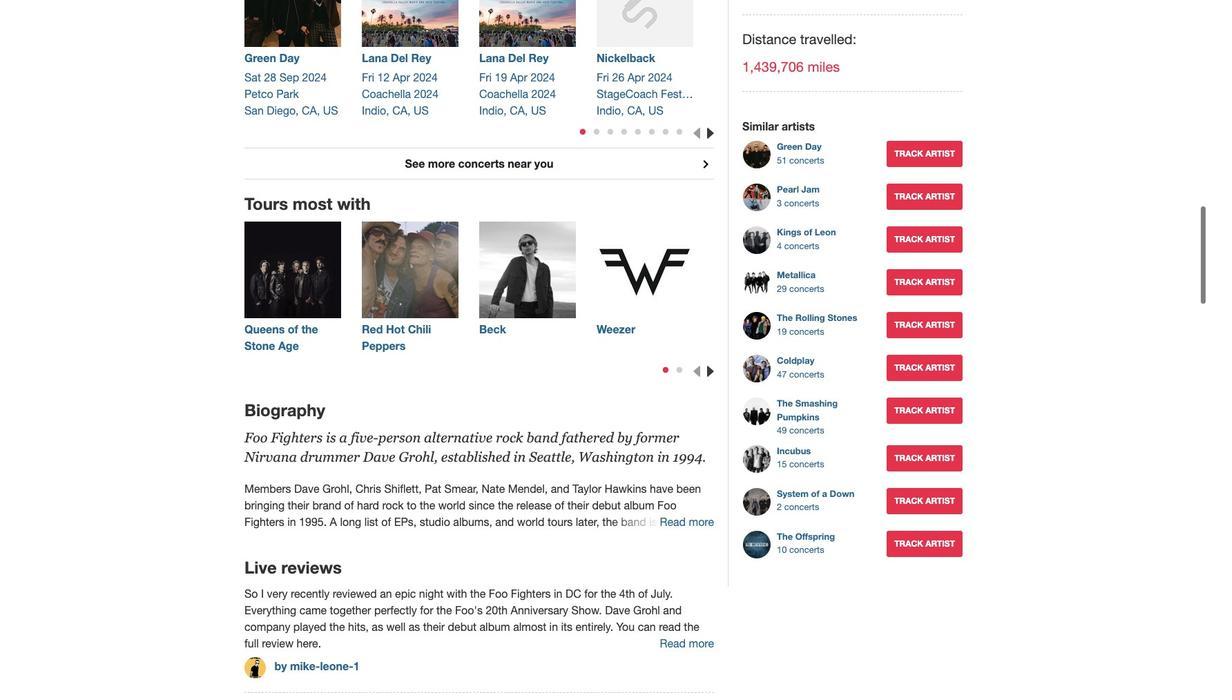 Task type: describe. For each thing, give the bounding box(es) containing it.
artist for coldplay
[[926, 363, 955, 373]]

kings of leon live. image
[[743, 226, 772, 255]]

epic
[[395, 588, 416, 600]]

19 inside "the rolling stones 19 concerts"
[[777, 327, 787, 337]]

2
[[777, 502, 782, 513]]

taylor
[[573, 483, 602, 495]]

coachella 2024 image for lana del rey fri 19 apr 2024 coachella 2024 indio, ca, us
[[479, 0, 576, 47]]

five-
[[351, 430, 378, 445]]

chris
[[355, 483, 381, 495]]

in left 'dc'
[[554, 588, 563, 600]]

28
[[264, 71, 276, 84]]

with inside so i very recently reviewed an epic night with the foo fighters in dc for the 4th of july. everything came together perfectly for the foo's 20th anniversary show. dave grohl and company played the hits, as well as their debut album almost in its entirely. you can read the full review here.
[[447, 588, 467, 600]]

jam
[[802, 184, 820, 195]]

a inside the 'foo fighters is a five-person alternative rock band fathered by former nirvana drummer dave grohl, established in seattle, washington in 1994.'
[[339, 430, 347, 445]]

track artist for the smashing pumpkins
[[895, 406, 955, 416]]

del for lana del rey fri 19 apr 2024 coachella 2024 indio, ca, us
[[508, 51, 526, 64]]

shiflett,
[[384, 483, 422, 495]]

3
[[777, 198, 782, 208]]

live reviews
[[245, 558, 342, 577]]

system of a down 2 concerts
[[777, 488, 855, 513]]

1 as from the left
[[372, 621, 383, 633]]

2024 inside green day sat 28 sep 2024 petco park san diego, ca, us
[[302, 71, 327, 84]]

lana del rey link for lana del rey fri 19 apr 2024 coachella 2024 indio, ca, us
[[479, 50, 576, 66]]

apr inside nickelback fri 26 apr 2024 stagecoach festival 2024 indio, ca, us
[[628, 71, 645, 84]]

kings of leon 4 concerts
[[777, 227, 836, 251]]

similar
[[743, 119, 779, 132]]

everything
[[245, 604, 297, 617]]

fans
[[299, 532, 320, 545]]

the for the rolling stones
[[777, 312, 793, 323]]

day for green day sat 28 sep 2024 petco park san diego, ca, us
[[279, 51, 300, 64]]

system
[[777, 488, 809, 499]]

track for pearl jam
[[895, 192, 924, 202]]

since
[[469, 499, 495, 512]]

can
[[638, 621, 656, 633]]

members
[[245, 483, 291, 495]]

2 horizontal spatial their
[[568, 499, 589, 512]]

artist for the smashing pumpkins
[[926, 406, 955, 416]]

concerts inside incubus 15 concerts
[[790, 460, 825, 470]]

bringing
[[245, 499, 285, 512]]

0 horizontal spatial by
[[275, 660, 287, 673]]

day for green day 51 concerts
[[805, 141, 822, 152]]

0 vertical spatial more
[[428, 157, 455, 170]]

2 as from the left
[[409, 621, 420, 633]]

studio
[[420, 516, 450, 528]]

drummer
[[300, 450, 360, 465]]

nickelback fri 26 apr 2024 stagecoach festival 2024 indio, ca, us
[[597, 51, 726, 117]]

is inside members dave grohl, chris shiflett, pat smear, nate mendel, and taylor hawkins have been bringing their brand of hard rock to the world since the release of their debut album foo fighters in 1995. a long list of eps, studio albums, and world tours later, the band is still picking up fans from all across the globe.
[[649, 516, 657, 528]]

track for the smashing pumpkins
[[895, 406, 924, 416]]

the down nate
[[498, 499, 514, 512]]

pearl jam 3 concerts
[[777, 184, 820, 208]]

read more for read
[[660, 637, 714, 650]]

indio, for lana del rey fri 19 apr 2024 coachella 2024 indio, ca, us
[[479, 104, 507, 117]]

by mike-leone-1
[[275, 660, 360, 673]]

band inside the 'foo fighters is a five-person alternative rock band fathered by former nirvana drummer dave grohl, established in seattle, washington in 1994.'
[[527, 430, 558, 445]]

read for still
[[660, 516, 686, 528]]

fathered
[[562, 430, 614, 445]]

july.
[[651, 588, 673, 600]]

green day live. image
[[743, 140, 772, 169]]

rock inside members dave grohl, chris shiflett, pat smear, nate mendel, and taylor hawkins have been bringing their brand of hard rock to the world since the release of their debut album foo fighters in 1995. a long list of eps, studio albums, and world tours later, the band is still picking up fans from all across the globe.
[[382, 499, 404, 512]]

1 horizontal spatial and
[[551, 483, 570, 495]]

track artist button for the rolling stones
[[887, 312, 963, 339]]

nirvana
[[245, 450, 297, 465]]

the for the smashing pumpkins
[[777, 398, 793, 409]]

the offspring live. image
[[743, 530, 772, 559]]

so i very recently reviewed an epic night with the foo fighters in dc for the 4th of july. everything came together perfectly for the foo's 20th anniversary show. dave grohl and company played the hits, as well as their debut album almost in its entirely. you can read the full review here.
[[245, 588, 700, 650]]

of inside queens of the stone age
[[288, 323, 298, 336]]

track artist button for green day
[[887, 141, 963, 167]]

coldplay 47 concerts
[[777, 355, 825, 380]]

globe.
[[417, 532, 448, 545]]

us for lana del rey fri 12 apr 2024 coachella 2024 indio, ca, us
[[414, 104, 429, 117]]

pearl
[[777, 184, 799, 195]]

indio, inside nickelback fri 26 apr 2024 stagecoach festival 2024 indio, ca, us
[[597, 104, 624, 117]]

ca, inside nickelback fri 26 apr 2024 stagecoach festival 2024 indio, ca, us
[[627, 104, 646, 117]]

lana del rey fri 19 apr 2024 coachella 2024 indio, ca, us
[[479, 51, 556, 117]]

incubus live. image
[[743, 445, 772, 474]]

ca, for lana del rey fri 19 apr 2024 coachella 2024 indio, ca, us
[[510, 104, 528, 117]]

dave inside the 'foo fighters is a five-person alternative rock band fathered by former nirvana drummer dave grohl, established in seattle, washington in 1994.'
[[363, 450, 395, 465]]

leone-
[[320, 660, 354, 673]]

coldplay live. image
[[743, 355, 772, 384]]

in left seattle,
[[514, 450, 526, 465]]

rock inside the 'foo fighters is a five-person alternative rock band fathered by former nirvana drummer dave grohl, established in seattle, washington in 1994.'
[[496, 430, 523, 445]]

0 horizontal spatial their
[[288, 499, 309, 512]]

the rolling stones 19 concerts
[[777, 312, 858, 337]]

you
[[617, 621, 635, 633]]

an
[[380, 588, 392, 600]]

foo inside so i very recently reviewed an epic night with the foo fighters in dc for the 4th of july. everything came together perfectly for the foo's 20th anniversary show. dave grohl and company played the hits, as well as their debut album almost in its entirely. you can read the full review here.
[[489, 588, 508, 600]]

grohl, inside members dave grohl, chris shiflett, pat smear, nate mendel, and taylor hawkins have been bringing their brand of hard rock to the world since the release of their debut album foo fighters in 1995. a long list of eps, studio albums, and world tours later, the band is still picking up fans from all across the globe.
[[323, 483, 352, 495]]

by inside the 'foo fighters is a five-person alternative rock band fathered by former nirvana drummer dave grohl, established in seattle, washington in 1994.'
[[617, 430, 633, 445]]

night
[[419, 588, 444, 600]]

park
[[276, 88, 299, 100]]

established
[[441, 450, 510, 465]]

artist for green day
[[926, 149, 955, 159]]

artist for the rolling stones
[[926, 320, 955, 330]]

dave inside members dave grohl, chris shiflett, pat smear, nate mendel, and taylor hawkins have been bringing their brand of hard rock to the world since the release of their debut album foo fighters in 1995. a long list of eps, studio albums, and world tours later, the band is still picking up fans from all across the globe.
[[294, 483, 319, 495]]

us inside nickelback fri 26 apr 2024 stagecoach festival 2024 indio, ca, us
[[649, 104, 664, 117]]

stagecoach festival 2024 image
[[597, 0, 694, 47]]

track for coldplay
[[895, 363, 924, 373]]

dc
[[566, 588, 581, 600]]

sat
[[245, 71, 261, 84]]

track artist button for incubus
[[887, 445, 963, 472]]

apr for lana del rey fri 19 apr 2024 coachella 2024 indio, ca, us
[[510, 71, 528, 84]]

the right the to at bottom
[[420, 499, 435, 512]]

track for green day
[[895, 149, 924, 159]]

see more concerts near you link
[[245, 156, 714, 172]]

1,439,706
[[743, 58, 804, 74]]

track artist button for coldplay
[[887, 355, 963, 381]]

weezer image
[[597, 222, 694, 318]]

track for system of a down
[[895, 496, 924, 506]]

red hot chili peppers
[[362, 323, 431, 352]]

0 vertical spatial with
[[337, 194, 371, 214]]

apr for lana del rey fri 12 apr 2024 coachella 2024 indio, ca, us
[[393, 71, 410, 84]]

the right later,
[[603, 516, 618, 528]]

see more concerts near you
[[405, 157, 554, 170]]

have
[[650, 483, 674, 495]]

track for incubus
[[895, 453, 924, 463]]

track artist for coldplay
[[895, 363, 955, 373]]

read more link for read
[[660, 637, 714, 650]]

1 horizontal spatial for
[[585, 588, 598, 600]]

green day link
[[245, 50, 341, 66]]

live
[[245, 558, 277, 577]]

artist for pearl jam
[[926, 192, 955, 202]]

concerts inside kings of leon 4 concerts
[[785, 241, 820, 251]]

15
[[777, 460, 787, 470]]

del for lana del rey fri 12 apr 2024 coachella 2024 indio, ca, us
[[391, 51, 408, 64]]

nickelback
[[597, 51, 656, 64]]

of up tours
[[555, 499, 564, 512]]

49
[[777, 426, 787, 436]]

sep
[[280, 71, 299, 84]]

former
[[636, 430, 679, 445]]

the down the night
[[437, 604, 452, 617]]

debut inside so i very recently reviewed an epic night with the foo fighters in dc for the 4th of july. everything came together perfectly for the foo's 20th anniversary show. dave grohl and company played the hits, as well as their debut album almost in its entirely. you can read the full review here.
[[448, 621, 477, 633]]

4th
[[620, 588, 635, 600]]

track for metallica
[[895, 277, 924, 288]]

tours
[[245, 194, 288, 214]]

fighters inside members dave grohl, chris shiflett, pat smear, nate mendel, and taylor hawkins have been bringing their brand of hard rock to the world since the release of their debut album foo fighters in 1995. a long list of eps, studio albums, and world tours later, the band is still picking up fans from all across the globe.
[[245, 516, 284, 528]]

peppers
[[362, 339, 406, 352]]

pearl jam live. image
[[743, 183, 772, 212]]

in down former
[[658, 450, 670, 465]]

fri inside nickelback fri 26 apr 2024 stagecoach festival 2024 indio, ca, us
[[597, 71, 609, 84]]

red hot chili peppers image
[[362, 222, 459, 318]]

review
[[262, 637, 294, 650]]

pat
[[425, 483, 441, 495]]

brand
[[312, 499, 341, 512]]

the smashing pumpkins live. image
[[743, 397, 772, 426]]

beck
[[479, 323, 506, 336]]

biography
[[245, 401, 325, 420]]

concerts inside the offspring 10 concerts
[[790, 545, 825, 556]]

mike-
[[290, 660, 320, 673]]

20th
[[486, 604, 508, 617]]

track artist for kings of leon
[[895, 234, 955, 245]]

well
[[386, 621, 406, 633]]

concerts inside system of a down 2 concerts
[[785, 502, 820, 513]]

artist for kings of leon
[[926, 234, 955, 245]]

picking
[[245, 532, 280, 545]]

a
[[330, 516, 337, 528]]

beck image
[[479, 222, 576, 318]]

lana for lana del rey fri 12 apr 2024 coachella 2024 indio, ca, us
[[362, 51, 388, 64]]

metallica
[[777, 270, 816, 281]]

is inside the 'foo fighters is a five-person alternative rock band fathered by former nirvana drummer dave grohl, established in seattle, washington in 1994.'
[[326, 430, 336, 445]]

and inside so i very recently reviewed an epic night with the foo fighters in dc for the 4th of july. everything came together perfectly for the foo's 20th anniversary show. dave grohl and company played the hits, as well as their debut album almost in its entirely. you can read the full review here.
[[663, 604, 682, 617]]

of inside system of a down 2 concerts
[[811, 488, 820, 499]]

anniversary
[[511, 604, 569, 617]]

track for kings of leon
[[895, 234, 924, 245]]

of inside so i very recently reviewed an epic night with the foo fighters in dc for the 4th of july. everything came together perfectly for the foo's 20th anniversary show. dave grohl and company played the hits, as well as their debut album almost in its entirely. you can read the full review here.
[[638, 588, 648, 600]]

track artist for system of a down
[[895, 496, 955, 506]]

concerts inside pearl jam 3 concerts
[[785, 198, 820, 208]]

track artist button for pearl jam
[[887, 184, 963, 210]]

artist for metallica
[[926, 277, 955, 288]]

stone
[[245, 339, 275, 352]]

fri for lana del rey fri 12 apr 2024 coachella 2024 indio, ca, us
[[362, 71, 374, 84]]

track artist for metallica
[[895, 277, 955, 288]]

dave inside so i very recently reviewed an epic night with the foo fighters in dc for the 4th of july. everything came together perfectly for the foo's 20th anniversary show. dave grohl and company played the hits, as well as their debut album almost in its entirely. you can read the full review here.
[[605, 604, 630, 617]]

tab list for weezer
[[656, 362, 683, 381]]

here.
[[297, 637, 321, 650]]



Task type: locate. For each thing, give the bounding box(es) containing it.
2 indio, from the left
[[479, 104, 507, 117]]

3 track artist from the top
[[895, 234, 955, 245]]

hits,
[[348, 621, 369, 633]]

the right read
[[684, 621, 700, 633]]

ca,
[[302, 104, 320, 117], [392, 104, 411, 117], [510, 104, 528, 117], [627, 104, 646, 117]]

1 horizontal spatial apr
[[510, 71, 528, 84]]

0 horizontal spatial apr
[[393, 71, 410, 84]]

0 vertical spatial for
[[585, 588, 598, 600]]

smashing
[[796, 398, 838, 409]]

8 track artist from the top
[[895, 453, 955, 463]]

1 horizontal spatial rey
[[529, 51, 549, 64]]

tours
[[548, 516, 573, 528]]

track artist for the offspring
[[895, 539, 955, 549]]

0 horizontal spatial lana del rey link
[[362, 50, 459, 66]]

grohl, inside the 'foo fighters is a five-person alternative rock band fathered by former nirvana drummer dave grohl, established in seattle, washington in 1994.'
[[399, 450, 438, 465]]

apr
[[393, 71, 410, 84], [510, 71, 528, 84], [628, 71, 645, 84]]

0 vertical spatial read
[[660, 516, 686, 528]]

dave up you
[[605, 604, 630, 617]]

1 horizontal spatial lana
[[479, 51, 505, 64]]

band down 'hawkins'
[[621, 516, 646, 528]]

1 horizontal spatial album
[[624, 499, 655, 512]]

green day at petco park (28 sep 24) with the smashing pumpkins, rancid, and the linda lindas image
[[245, 0, 341, 47]]

grohl, up brand
[[323, 483, 352, 495]]

indio, for lana del rey fri 12 apr 2024 coachella 2024 indio, ca, us
[[362, 104, 389, 117]]

the smashing pumpkins 49 concerts
[[777, 398, 838, 436]]

0 vertical spatial fighters
[[271, 430, 323, 445]]

albums,
[[453, 516, 492, 528]]

2 vertical spatial and
[[663, 604, 682, 617]]

track artist button for system of a down
[[887, 488, 963, 514]]

i
[[261, 588, 264, 600]]

2 us from the left
[[414, 104, 429, 117]]

mike-leone-1's profile image image
[[245, 657, 266, 679]]

foo's
[[455, 604, 483, 617]]

1 vertical spatial the
[[777, 398, 793, 409]]

del inside lana del rey fri 19 apr 2024 coachella 2024 indio, ca, us
[[508, 51, 526, 64]]

1 artist from the top
[[926, 149, 955, 159]]

concerts down metallica on the top right of page
[[790, 284, 825, 294]]

ca, up see in the left top of the page
[[392, 104, 411, 117]]

9 track artist from the top
[[895, 496, 955, 506]]

3 us from the left
[[531, 104, 546, 117]]

1 track from the top
[[895, 149, 924, 159]]

read more link for still
[[660, 516, 714, 528]]

1 horizontal spatial del
[[508, 51, 526, 64]]

0 vertical spatial read more
[[660, 516, 714, 528]]

concerts inside metallica 29 concerts
[[790, 284, 825, 294]]

fighters down biography
[[271, 430, 323, 445]]

kings
[[777, 227, 802, 238]]

foo up '20th'
[[489, 588, 508, 600]]

the right queens
[[301, 323, 318, 336]]

7 track artist button from the top
[[887, 398, 963, 424]]

2 lana del rey link from the left
[[479, 50, 576, 66]]

2 rey from the left
[[529, 51, 549, 64]]

1 horizontal spatial 19
[[777, 327, 787, 337]]

to
[[407, 499, 417, 512]]

2 horizontal spatial foo
[[658, 499, 677, 512]]

green inside green day 51 concerts
[[777, 141, 803, 152]]

concerts down coldplay
[[790, 369, 825, 380]]

most
[[293, 194, 333, 214]]

track artist button for the smashing pumpkins
[[887, 398, 963, 424]]

lana del rey link for lana del rey fri 12 apr 2024 coachella 2024 indio, ca, us
[[362, 50, 459, 66]]

fighters down bringing
[[245, 516, 284, 528]]

us down festival
[[649, 104, 664, 117]]

of right list
[[381, 516, 391, 528]]

6 artist from the top
[[926, 363, 955, 373]]

3 the from the top
[[777, 531, 793, 542]]

4 artist from the top
[[926, 277, 955, 288]]

1 vertical spatial read more
[[660, 637, 714, 650]]

3 ca, from the left
[[510, 104, 528, 117]]

came
[[300, 604, 327, 617]]

day
[[279, 51, 300, 64], [805, 141, 822, 152]]

9 track from the top
[[895, 496, 924, 506]]

2 the from the top
[[777, 398, 793, 409]]

the left "4th"
[[601, 588, 616, 600]]

green for green day sat 28 sep 2024 petco park san diego, ca, us
[[245, 51, 276, 64]]

2 track artist button from the top
[[887, 184, 963, 210]]

1 vertical spatial tab list
[[656, 362, 683, 381]]

debut down foo's
[[448, 621, 477, 633]]

and right albums,
[[496, 516, 514, 528]]

1 horizontal spatial indio,
[[479, 104, 507, 117]]

day inside green day 51 concerts
[[805, 141, 822, 152]]

1 vertical spatial debut
[[448, 621, 477, 633]]

for
[[585, 588, 598, 600], [420, 604, 433, 617]]

1 vertical spatial foo
[[658, 499, 677, 512]]

foo inside the 'foo fighters is a five-person alternative rock band fathered by former nirvana drummer dave grohl, established in seattle, washington in 1994.'
[[245, 430, 268, 445]]

of up long
[[344, 499, 354, 512]]

nickelback link
[[597, 50, 694, 66]]

2 track from the top
[[895, 192, 924, 202]]

system of a down live. image
[[743, 488, 772, 517]]

1 horizontal spatial day
[[805, 141, 822, 152]]

track artist for pearl jam
[[895, 192, 955, 202]]

4 track artist button from the top
[[887, 270, 963, 296]]

still
[[661, 516, 677, 528]]

lana
[[362, 51, 388, 64], [479, 51, 505, 64]]

0 vertical spatial green
[[245, 51, 276, 64]]

grohl, down 'person'
[[399, 450, 438, 465]]

indio, up see more concerts near you
[[479, 104, 507, 117]]

long
[[340, 516, 361, 528]]

alternative
[[424, 430, 493, 445]]

1 horizontal spatial fri
[[479, 71, 492, 84]]

1 horizontal spatial with
[[447, 588, 467, 600]]

read more link down read
[[660, 637, 714, 650]]

7 track from the top
[[895, 406, 924, 416]]

2 coachella 2024 image from the left
[[479, 0, 576, 47]]

artist for system of a down
[[926, 496, 955, 506]]

0 vertical spatial a
[[339, 430, 347, 445]]

10
[[777, 545, 787, 556]]

0 vertical spatial and
[[551, 483, 570, 495]]

grohl
[[633, 604, 660, 617]]

their inside so i very recently reviewed an epic night with the foo fighters in dc for the 4th of july. everything came together perfectly for the foo's 20th anniversary show. dave grohl and company played the hits, as well as their debut album almost in its entirely. you can read the full review here.
[[423, 621, 445, 633]]

of inside kings of leon 4 concerts
[[804, 227, 813, 238]]

0 horizontal spatial with
[[337, 194, 371, 214]]

fighters inside the 'foo fighters is a five-person alternative rock band fathered by former nirvana drummer dave grohl, established in seattle, washington in 1994.'
[[271, 430, 323, 445]]

day up sep
[[279, 51, 300, 64]]

concerts left near
[[458, 157, 505, 170]]

red hot chili peppers link
[[362, 323, 431, 352]]

us up see in the left top of the page
[[414, 104, 429, 117]]

similar artists
[[743, 119, 815, 132]]

9 track artist button from the top
[[887, 488, 963, 514]]

1 apr from the left
[[393, 71, 410, 84]]

us inside lana del rey fri 19 apr 2024 coachella 2024 indio, ca, us
[[531, 104, 546, 117]]

2 lana from the left
[[479, 51, 505, 64]]

2 horizontal spatial indio,
[[597, 104, 624, 117]]

chili
[[408, 323, 431, 336]]

1 vertical spatial a
[[822, 488, 827, 499]]

0 horizontal spatial and
[[496, 516, 514, 528]]

members dave grohl, chris shiflett, pat smear, nate mendel, and taylor hawkins have been bringing their brand of hard rock to the world since the release of their debut album foo fighters in 1995. a long list of eps, studio albums, and world tours later, the band is still picking up fans from all across the globe.
[[245, 483, 701, 545]]

in inside members dave grohl, chris shiflett, pat smear, nate mendel, and taylor hawkins have been bringing their brand of hard rock to the world since the release of their debut album foo fighters in 1995. a long list of eps, studio albums, and world tours later, the band is still picking up fans from all across the globe.
[[288, 516, 296, 528]]

10 track from the top
[[895, 539, 924, 549]]

7 artist from the top
[[926, 406, 955, 416]]

recently
[[291, 588, 330, 600]]

0 vertical spatial 19
[[495, 71, 507, 84]]

debut up later,
[[592, 499, 621, 512]]

0 horizontal spatial is
[[326, 430, 336, 445]]

3 track from the top
[[895, 234, 924, 245]]

0 vertical spatial by
[[617, 430, 633, 445]]

rock
[[496, 430, 523, 445], [382, 499, 404, 512]]

1 horizontal spatial coachella 2024 image
[[479, 0, 576, 47]]

for up the show.
[[585, 588, 598, 600]]

seattle,
[[529, 450, 575, 465]]

1 lana del rey link from the left
[[362, 50, 459, 66]]

2 apr from the left
[[510, 71, 528, 84]]

us inside lana del rey fri 12 apr 2024 coachella 2024 indio, ca, us
[[414, 104, 429, 117]]

19 inside lana del rey fri 19 apr 2024 coachella 2024 indio, ca, us
[[495, 71, 507, 84]]

for down the night
[[420, 604, 433, 617]]

apr inside lana del rey fri 12 apr 2024 coachella 2024 indio, ca, us
[[393, 71, 410, 84]]

10 artist from the top
[[926, 539, 955, 549]]

0 horizontal spatial rock
[[382, 499, 404, 512]]

reviews
[[281, 558, 342, 577]]

1 track artist button from the top
[[887, 141, 963, 167]]

debut inside members dave grohl, chris shiflett, pat smear, nate mendel, and taylor hawkins have been bringing their brand of hard rock to the world since the release of their debut album foo fighters in 1995. a long list of eps, studio albums, and world tours later, the band is still picking up fans from all across the globe.
[[592, 499, 621, 512]]

read down have
[[660, 516, 686, 528]]

read more link down been
[[660, 516, 714, 528]]

rolling
[[796, 312, 825, 323]]

3 track artist button from the top
[[887, 227, 963, 253]]

2 vertical spatial foo
[[489, 588, 508, 600]]

1 indio, from the left
[[362, 104, 389, 117]]

ca, inside lana del rey fri 12 apr 2024 coachella 2024 indio, ca, us
[[392, 104, 411, 117]]

ca, right diego,
[[302, 104, 320, 117]]

1 vertical spatial grohl,
[[323, 483, 352, 495]]

concerts inside "the rolling stones 19 concerts"
[[790, 327, 825, 337]]

concerts down kings
[[785, 241, 820, 251]]

0 horizontal spatial debut
[[448, 621, 477, 633]]

us inside green day sat 28 sep 2024 petco park san diego, ca, us
[[323, 104, 338, 117]]

red
[[362, 323, 383, 336]]

0 vertical spatial album
[[624, 499, 655, 512]]

ca, for green day sat 28 sep 2024 petco park san diego, ca, us
[[302, 104, 320, 117]]

1 coachella 2024 image from the left
[[362, 0, 459, 47]]

0 vertical spatial dave
[[363, 450, 395, 465]]

8 artist from the top
[[926, 453, 955, 463]]

concerts down pumpkins
[[790, 426, 825, 436]]

1 vertical spatial by
[[275, 660, 287, 673]]

metallica live. image
[[743, 269, 772, 298]]

1 horizontal spatial foo
[[489, 588, 508, 600]]

2 track artist from the top
[[895, 192, 955, 202]]

7 track artist from the top
[[895, 406, 955, 416]]

2 horizontal spatial apr
[[628, 71, 645, 84]]

coachella 2024 image
[[362, 0, 459, 47], [479, 0, 576, 47]]

tab list up former
[[656, 362, 683, 381]]

1 vertical spatial album
[[480, 621, 510, 633]]

1 vertical spatial is
[[649, 516, 657, 528]]

ca, inside green day sat 28 sep 2024 petco park san diego, ca, us
[[302, 104, 320, 117]]

coachella
[[362, 88, 411, 100], [479, 88, 528, 100]]

read down read
[[660, 637, 686, 650]]

so
[[245, 588, 258, 600]]

track artist for incubus
[[895, 453, 955, 463]]

a left down at bottom right
[[822, 488, 827, 499]]

1 horizontal spatial band
[[621, 516, 646, 528]]

coachella inside lana del rey fri 12 apr 2024 coachella 2024 indio, ca, us
[[362, 88, 411, 100]]

ca, inside lana del rey fri 19 apr 2024 coachella 2024 indio, ca, us
[[510, 104, 528, 117]]

tab list down stagecoach at the top of the page
[[573, 124, 683, 143]]

1 lana from the left
[[362, 51, 388, 64]]

0 horizontal spatial indio,
[[362, 104, 389, 117]]

0 vertical spatial read more link
[[660, 516, 714, 528]]

the up 10
[[777, 531, 793, 542]]

1 fri from the left
[[362, 71, 374, 84]]

1 vertical spatial green
[[777, 141, 803, 152]]

dave down the five-
[[363, 450, 395, 465]]

leon
[[815, 227, 836, 238]]

perfectly
[[374, 604, 417, 617]]

9 artist from the top
[[926, 496, 955, 506]]

concerts down the jam
[[785, 198, 820, 208]]

green day 51 concerts
[[777, 141, 825, 166]]

rock up established
[[496, 430, 523, 445]]

rock left the to at bottom
[[382, 499, 404, 512]]

0 horizontal spatial for
[[420, 604, 433, 617]]

the for the offspring
[[777, 531, 793, 542]]

fighters
[[271, 430, 323, 445], [245, 516, 284, 528], [511, 588, 551, 600]]

0 horizontal spatial coachella
[[362, 88, 411, 100]]

2 read more from the top
[[660, 637, 714, 650]]

0 horizontal spatial dave
[[294, 483, 319, 495]]

track for the rolling stones
[[895, 320, 924, 330]]

1 vertical spatial more
[[689, 516, 714, 528]]

green inside green day sat 28 sep 2024 petco park san diego, ca, us
[[245, 51, 276, 64]]

hawkins
[[605, 483, 647, 495]]

in left its
[[550, 621, 558, 633]]

0 horizontal spatial fri
[[362, 71, 374, 84]]

5 track artist button from the top
[[887, 312, 963, 339]]

you
[[535, 157, 554, 170]]

age
[[278, 339, 299, 352]]

2 read more link from the top
[[660, 637, 714, 650]]

6 track artist from the top
[[895, 363, 955, 373]]

read more down read
[[660, 637, 714, 650]]

track artist button for kings of leon
[[887, 227, 963, 253]]

coachella 2024 image for lana del rey fri 12 apr 2024 coachella 2024 indio, ca, us
[[362, 0, 459, 47]]

nate
[[482, 483, 505, 495]]

the inside "the rolling stones 19 concerts"
[[777, 312, 793, 323]]

dave up brand
[[294, 483, 319, 495]]

5 artist from the top
[[926, 320, 955, 330]]

2 vertical spatial fighters
[[511, 588, 551, 600]]

world down smear,
[[438, 499, 466, 512]]

petco
[[245, 88, 273, 100]]

rey inside lana del rey fri 19 apr 2024 coachella 2024 indio, ca, us
[[529, 51, 549, 64]]

company
[[245, 621, 290, 633]]

played
[[293, 621, 326, 633]]

of up age
[[288, 323, 298, 336]]

0 vertical spatial day
[[279, 51, 300, 64]]

together
[[330, 604, 371, 617]]

1 vertical spatial rock
[[382, 499, 404, 512]]

2 vertical spatial more
[[689, 637, 714, 650]]

foo up nirvana
[[245, 430, 268, 445]]

1 the from the top
[[777, 312, 793, 323]]

indio, inside lana del rey fri 19 apr 2024 coachella 2024 indio, ca, us
[[479, 104, 507, 117]]

a
[[339, 430, 347, 445], [822, 488, 827, 499]]

1 read more link from the top
[[660, 516, 714, 528]]

1 vertical spatial world
[[517, 516, 545, 528]]

0 horizontal spatial 19
[[495, 71, 507, 84]]

and left taylor
[[551, 483, 570, 495]]

the down eps,
[[398, 532, 414, 545]]

rey for lana del rey fri 19 apr 2024 coachella 2024 indio, ca, us
[[529, 51, 549, 64]]

0 vertical spatial foo
[[245, 430, 268, 445]]

track artist button for metallica
[[887, 270, 963, 296]]

del inside lana del rey fri 12 apr 2024 coachella 2024 indio, ca, us
[[391, 51, 408, 64]]

world down release
[[517, 516, 545, 528]]

band up seattle,
[[527, 430, 558, 445]]

1 horizontal spatial rock
[[496, 430, 523, 445]]

0 horizontal spatial rey
[[411, 51, 431, 64]]

1 vertical spatial read
[[660, 637, 686, 650]]

near
[[508, 157, 531, 170]]

fighters inside so i very recently reviewed an epic night with the foo fighters in dc for the 4th of july. everything came together perfectly for the foo's 20th anniversary show. dave grohl and company played the hits, as well as their debut album almost in its entirely. you can read the full review here.
[[511, 588, 551, 600]]

world
[[438, 499, 466, 512], [517, 516, 545, 528]]

0 horizontal spatial as
[[372, 621, 383, 633]]

1 vertical spatial band
[[621, 516, 646, 528]]

of right "4th"
[[638, 588, 648, 600]]

smear,
[[445, 483, 479, 495]]

queens of the stone age image
[[245, 222, 341, 318]]

the offspring 10 concerts
[[777, 531, 835, 556]]

2024
[[302, 71, 327, 84], [413, 71, 438, 84], [531, 71, 555, 84], [648, 71, 673, 84], [414, 88, 439, 100], [532, 88, 556, 100], [702, 88, 726, 100]]

2 read from the top
[[660, 637, 686, 650]]

been
[[677, 483, 701, 495]]

3 fri from the left
[[597, 71, 609, 84]]

more for hard
[[689, 516, 714, 528]]

beck link
[[479, 323, 506, 336]]

0 vertical spatial band
[[527, 430, 558, 445]]

concerts down rolling
[[790, 327, 825, 337]]

album down 'hawkins'
[[624, 499, 655, 512]]

by up washington
[[617, 430, 633, 445]]

0 vertical spatial world
[[438, 499, 466, 512]]

us up "you"
[[531, 104, 546, 117]]

2 ca, from the left
[[392, 104, 411, 117]]

indio, inside lana del rey fri 12 apr 2024 coachella 2024 indio, ca, us
[[362, 104, 389, 117]]

tab list for nickelback
[[573, 124, 683, 143]]

their
[[288, 499, 309, 512], [568, 499, 589, 512], [423, 621, 445, 633]]

their down the night
[[423, 621, 445, 633]]

1 coachella from the left
[[362, 88, 411, 100]]

3 apr from the left
[[628, 71, 645, 84]]

1 vertical spatial for
[[420, 604, 433, 617]]

2 vertical spatial dave
[[605, 604, 630, 617]]

apr inside lana del rey fri 19 apr 2024 coachella 2024 indio, ca, us
[[510, 71, 528, 84]]

1 us from the left
[[323, 104, 338, 117]]

2 vertical spatial the
[[777, 531, 793, 542]]

4 ca, from the left
[[627, 104, 646, 117]]

is up drummer at the bottom of the page
[[326, 430, 336, 445]]

1 horizontal spatial is
[[649, 516, 657, 528]]

4 track artist from the top
[[895, 277, 955, 288]]

coachella for lana del rey fri 19 apr 2024 coachella 2024 indio, ca, us
[[479, 88, 528, 100]]

1 track artist from the top
[[895, 149, 955, 159]]

concerts
[[790, 155, 825, 166], [458, 157, 505, 170], [785, 198, 820, 208], [785, 241, 820, 251], [790, 284, 825, 294], [790, 327, 825, 337], [790, 369, 825, 380], [790, 426, 825, 436], [790, 460, 825, 470], [785, 502, 820, 513], [790, 545, 825, 556]]

read more for still
[[660, 516, 714, 528]]

2 del from the left
[[508, 51, 526, 64]]

is left still
[[649, 516, 657, 528]]

green for green day 51 concerts
[[777, 141, 803, 152]]

foo inside members dave grohl, chris shiflett, pat smear, nate mendel, and taylor hawkins have been bringing their brand of hard rock to the world since the release of their debut album foo fighters in 1995. a long list of eps, studio albums, and world tours later, the band is still picking up fans from all across the globe.
[[658, 499, 677, 512]]

track artist button
[[887, 141, 963, 167], [887, 184, 963, 210], [887, 227, 963, 253], [887, 270, 963, 296], [887, 312, 963, 339], [887, 355, 963, 381], [887, 398, 963, 424], [887, 445, 963, 472], [887, 488, 963, 514], [887, 531, 963, 557]]

concerts down system
[[785, 502, 820, 513]]

track artist for green day
[[895, 149, 955, 159]]

2 horizontal spatial and
[[663, 604, 682, 617]]

lana inside lana del rey fri 12 apr 2024 coachella 2024 indio, ca, us
[[362, 51, 388, 64]]

green up sat
[[245, 51, 276, 64]]

album inside members dave grohl, chris shiflett, pat smear, nate mendel, and taylor hawkins have been bringing their brand of hard rock to the world since the release of their debut album foo fighters in 1995. a long list of eps, studio albums, and world tours later, the band is still picking up fans from all across the globe.
[[624, 499, 655, 512]]

10 track artist button from the top
[[887, 531, 963, 557]]

0 horizontal spatial foo
[[245, 430, 268, 445]]

of right system
[[811, 488, 820, 499]]

12
[[377, 71, 390, 84]]

indio, down '12'
[[362, 104, 389, 117]]

of left leon
[[804, 227, 813, 238]]

coachella for lana del rey fri 12 apr 2024 coachella 2024 indio, ca, us
[[362, 88, 411, 100]]

1 vertical spatial and
[[496, 516, 514, 528]]

1 del from the left
[[391, 51, 408, 64]]

1 vertical spatial with
[[447, 588, 467, 600]]

0 horizontal spatial world
[[438, 499, 466, 512]]

2 coachella from the left
[[479, 88, 528, 100]]

artist
[[926, 149, 955, 159], [926, 192, 955, 202], [926, 234, 955, 245], [926, 277, 955, 288], [926, 320, 955, 330], [926, 363, 955, 373], [926, 406, 955, 416], [926, 453, 955, 463], [926, 496, 955, 506], [926, 539, 955, 549]]

4
[[777, 241, 782, 251]]

by down review
[[275, 660, 287, 673]]

foo
[[245, 430, 268, 445], [658, 499, 677, 512], [489, 588, 508, 600]]

day down artists
[[805, 141, 822, 152]]

with up foo's
[[447, 588, 467, 600]]

read more
[[660, 516, 714, 528], [660, 637, 714, 650]]

3 indio, from the left
[[597, 104, 624, 117]]

a inside system of a down 2 concerts
[[822, 488, 827, 499]]

with right most
[[337, 194, 371, 214]]

the left hits,
[[329, 621, 345, 633]]

51
[[777, 155, 787, 166]]

queens
[[245, 323, 285, 336]]

0 horizontal spatial day
[[279, 51, 300, 64]]

weezer
[[597, 323, 636, 336]]

6 track artist button from the top
[[887, 355, 963, 381]]

and up read
[[663, 604, 682, 617]]

4 track from the top
[[895, 277, 924, 288]]

0 vertical spatial rock
[[496, 430, 523, 445]]

the up pumpkins
[[777, 398, 793, 409]]

us right diego,
[[323, 104, 338, 117]]

lana del rey fri 12 apr 2024 coachella 2024 indio, ca, us
[[362, 51, 439, 117]]

concerts down incubus
[[790, 460, 825, 470]]

indio, down stagecoach at the top of the page
[[597, 104, 624, 117]]

more for july.
[[689, 637, 714, 650]]

as right well
[[409, 621, 420, 633]]

fri inside lana del rey fri 12 apr 2024 coachella 2024 indio, ca, us
[[362, 71, 374, 84]]

1 horizontal spatial a
[[822, 488, 827, 499]]

green up 51
[[777, 141, 803, 152]]

ca, for lana del rey fri 12 apr 2024 coachella 2024 indio, ca, us
[[392, 104, 411, 117]]

coachella inside lana del rey fri 19 apr 2024 coachella 2024 indio, ca, us
[[479, 88, 528, 100]]

entirely.
[[576, 621, 613, 633]]

track artist for the rolling stones
[[895, 320, 955, 330]]

concerts inside the smashing pumpkins 49 concerts
[[790, 426, 825, 436]]

2 fri from the left
[[479, 71, 492, 84]]

1 rey from the left
[[411, 51, 431, 64]]

1 horizontal spatial world
[[517, 516, 545, 528]]

album inside so i very recently reviewed an epic night with the foo fighters in dc for the 4th of july. everything came together perfectly for the foo's 20th anniversary show. dave grohl and company played the hits, as well as their debut album almost in its entirely. you can read the full review here.
[[480, 621, 510, 633]]

0 vertical spatial tab list
[[573, 124, 683, 143]]

2 horizontal spatial fri
[[597, 71, 609, 84]]

read more down been
[[660, 516, 714, 528]]

us for lana del rey fri 19 apr 2024 coachella 2024 indio, ca, us
[[531, 104, 546, 117]]

0 horizontal spatial del
[[391, 51, 408, 64]]

rey inside lana del rey fri 12 apr 2024 coachella 2024 indio, ca, us
[[411, 51, 431, 64]]

the rolling stones live. image
[[743, 312, 772, 341]]

incubus
[[777, 445, 811, 456]]

artist for incubus
[[926, 453, 955, 463]]

track artist
[[895, 149, 955, 159], [895, 192, 955, 202], [895, 234, 955, 245], [895, 277, 955, 288], [895, 320, 955, 330], [895, 363, 955, 373], [895, 406, 955, 416], [895, 453, 955, 463], [895, 496, 955, 506], [895, 539, 955, 549]]

1994.
[[673, 450, 706, 465]]

0 horizontal spatial coachella 2024 image
[[362, 0, 459, 47]]

weezer link
[[597, 323, 636, 336]]

47
[[777, 369, 787, 380]]

ca, down stagecoach at the top of the page
[[627, 104, 646, 117]]

6 track from the top
[[895, 363, 924, 373]]

metallica 29 concerts
[[777, 270, 825, 294]]

rey for lana del rey fri 12 apr 2024 coachella 2024 indio, ca, us
[[411, 51, 431, 64]]

us for green day sat 28 sep 2024 petco park san diego, ca, us
[[323, 104, 338, 117]]

1 horizontal spatial dave
[[363, 450, 395, 465]]

concerts right 51
[[790, 155, 825, 166]]

distance travelled:
[[743, 31, 857, 47]]

concerts inside coldplay 47 concerts
[[790, 369, 825, 380]]

1 vertical spatial read more link
[[660, 637, 714, 650]]

1 read from the top
[[660, 516, 686, 528]]

track for the offspring
[[895, 539, 924, 549]]

as left well
[[372, 621, 383, 633]]

album down '20th'
[[480, 621, 510, 633]]

by
[[617, 430, 633, 445], [275, 660, 287, 673]]

the left rolling
[[777, 312, 793, 323]]

of
[[804, 227, 813, 238], [288, 323, 298, 336], [811, 488, 820, 499], [344, 499, 354, 512], [555, 499, 564, 512], [381, 516, 391, 528], [638, 588, 648, 600]]

0 vertical spatial grohl,
[[399, 450, 438, 465]]

san
[[245, 104, 264, 117]]

a left the five-
[[339, 430, 347, 445]]

1 read more from the top
[[660, 516, 714, 528]]

2 horizontal spatial dave
[[605, 604, 630, 617]]

1 horizontal spatial green
[[777, 141, 803, 152]]

1 horizontal spatial coachella
[[479, 88, 528, 100]]

band inside members dave grohl, chris shiflett, pat smear, nate mendel, and taylor hawkins have been bringing their brand of hard rock to the world since the release of their debut album foo fighters in 1995. a long list of eps, studio albums, and world tours later, the band is still picking up fans from all across the globe.
[[621, 516, 646, 528]]

the inside queens of the stone age
[[301, 323, 318, 336]]

0 horizontal spatial green
[[245, 51, 276, 64]]

foo up still
[[658, 499, 677, 512]]

concerts inside green day 51 concerts
[[790, 155, 825, 166]]

track artist button for the offspring
[[887, 531, 963, 557]]

coachella 2024 image up lana del rey fri 19 apr 2024 coachella 2024 indio, ca, us
[[479, 0, 576, 47]]

fri for lana del rey fri 19 apr 2024 coachella 2024 indio, ca, us
[[479, 71, 492, 84]]

grohl,
[[399, 450, 438, 465], [323, 483, 352, 495]]

artist for the offspring
[[926, 539, 955, 549]]

8 track from the top
[[895, 453, 924, 463]]

the up foo's
[[470, 588, 486, 600]]

5 track artist from the top
[[895, 320, 955, 330]]

album
[[624, 499, 655, 512], [480, 621, 510, 633]]

1 horizontal spatial their
[[423, 621, 445, 633]]

1 vertical spatial dave
[[294, 483, 319, 495]]

rey
[[411, 51, 431, 64], [529, 51, 549, 64]]

lana for lana del rey fri 19 apr 2024 coachella 2024 indio, ca, us
[[479, 51, 505, 64]]

2 artist from the top
[[926, 192, 955, 202]]

4 us from the left
[[649, 104, 664, 117]]

5 track from the top
[[895, 320, 924, 330]]

ca, up near
[[510, 104, 528, 117]]

0 horizontal spatial grohl,
[[323, 483, 352, 495]]

10 track artist from the top
[[895, 539, 955, 549]]

8 track artist button from the top
[[887, 445, 963, 472]]

fri inside lana del rey fri 19 apr 2024 coachella 2024 indio, ca, us
[[479, 71, 492, 84]]

coachella 2024 image up '12'
[[362, 0, 459, 47]]

in up the up at the left bottom
[[288, 516, 296, 528]]

concerts down offspring
[[790, 545, 825, 556]]

up
[[283, 532, 296, 545]]

3 artist from the top
[[926, 234, 955, 245]]

fighters up anniversary
[[511, 588, 551, 600]]

tab list
[[573, 124, 683, 143], [656, 362, 683, 381]]

day inside green day sat 28 sep 2024 petco park san diego, ca, us
[[279, 51, 300, 64]]

the inside the offspring 10 concerts
[[777, 531, 793, 542]]

their down taylor
[[568, 499, 589, 512]]

read for read
[[660, 637, 686, 650]]

their up 1995. at left
[[288, 499, 309, 512]]

lana inside lana del rey fri 19 apr 2024 coachella 2024 indio, ca, us
[[479, 51, 505, 64]]

the inside the smashing pumpkins 49 concerts
[[777, 398, 793, 409]]

1 ca, from the left
[[302, 104, 320, 117]]

stones
[[828, 312, 858, 323]]

0 horizontal spatial album
[[480, 621, 510, 633]]



Task type: vqa. For each thing, say whether or not it's contained in the screenshot.


